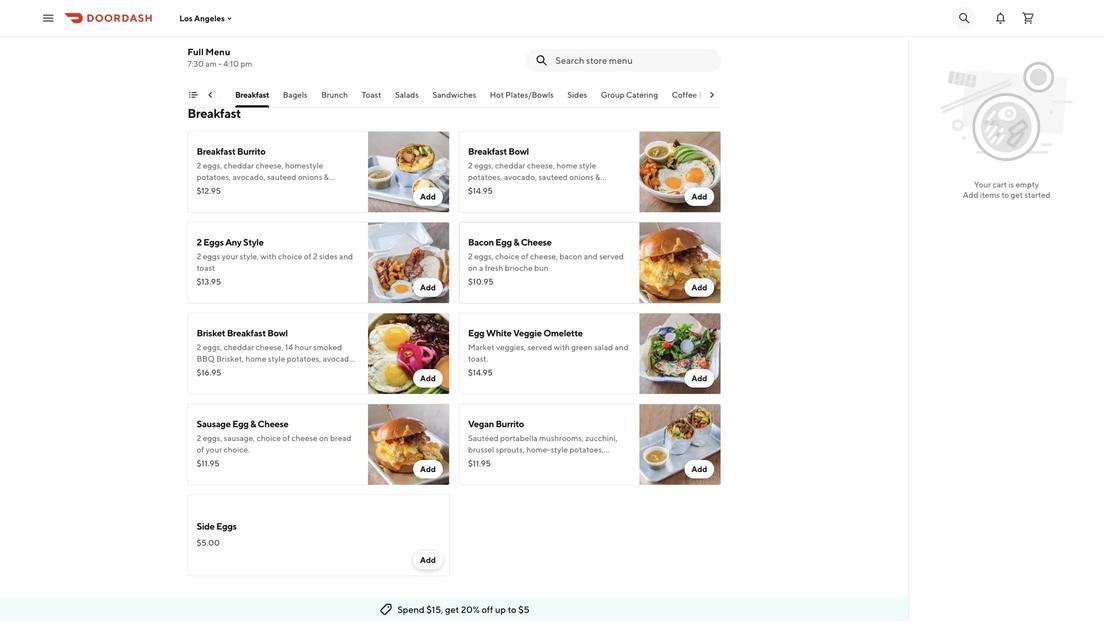 Task type: vqa. For each thing, say whether or not it's contained in the screenshot.


Task type: describe. For each thing, give the bounding box(es) containing it.
sprouts,
[[496, 445, 525, 455]]

$14.95 inside egg white veggie omelette market veggies, served with green salad and toast. $14.95
[[468, 368, 493, 377]]

side
[[197, 521, 215, 532]]

of left cheese
[[283, 434, 290, 443]]

egg for sausage egg & cheese
[[232, 419, 249, 430]]

popular items
[[171, 90, 221, 100]]

green
[[572, 343, 593, 352]]

spicy inside breakfast bowl 2 eggs, cheddar cheese, home style potatoes, avocado, sauteed onions & peppers, mixed greens and fresh spicy salsa.
[[587, 184, 606, 193]]

omelette
[[544, 328, 583, 339]]

a
[[479, 263, 484, 273]]

add inside your cart is empty add items to get started
[[963, 190, 979, 200]]

$11.95 inside sausage egg & cheese 2 eggs, sausage, choice of cheese on bread of your choice. $11.95
[[197, 459, 220, 468]]

cheese for sausage egg & cheese
[[258, 419, 289, 430]]

burrito for breakfast burrito
[[237, 146, 266, 157]]

2 eggs any style image
[[368, 222, 450, 304]]

$15,
[[427, 604, 444, 615]]

7:30
[[188, 59, 204, 68]]

full menu 7:30 am - 4:10 pm
[[188, 46, 252, 68]]

up
[[495, 604, 506, 615]]

spicy inside vegan burrito sautéed portabella mushrooms, zucchini, brussel sprouts, home-style potatoes, avocado, cherry tomatoes, sautéed onions & peppers, fresh spicy salsa.
[[522, 468, 540, 478]]

2 eggs any style 2 eggs your style, with choice of 2 sides and toast $13.95
[[197, 237, 353, 287]]

$5
[[519, 604, 530, 615]]

started
[[1025, 190, 1051, 200]]

breakfast down pm
[[235, 90, 269, 100]]

1 $14.95 from the top
[[468, 186, 493, 196]]

greens inside brisket breakfast bowl 2 eggs, cheddar cheese, 14 hour smoked bbq brisket, home style potatoes, avocado, pickled red onions, mixed greens and chipotle mayo.
[[291, 366, 316, 375]]

angeles
[[194, 13, 225, 23]]

breakfast burrito image
[[368, 131, 450, 213]]

onions inside breakfast burrito 2 eggs, cheddar cheese, homestyle potatoes, avocado, sauteed onions & peppers, fresh spicy salsa
[[298, 172, 322, 182]]

brisket breakfast bowl 2 eggs, cheddar cheese, 14 hour smoked bbq brisket, home style potatoes, avocado, pickled red onions, mixed greens and chipotle mayo.
[[197, 328, 356, 387]]

eggs, inside breakfast bowl 2 eggs, cheddar cheese, home style potatoes, avocado, sauteed onions & peppers, mixed greens and fresh spicy salsa.
[[475, 161, 494, 170]]

choice inside sausage egg & cheese 2 eggs, sausage, choice of cheese on bread of your choice. $11.95
[[257, 434, 281, 443]]

group catering button
[[601, 89, 658, 108]]

to for up
[[508, 604, 517, 615]]

eggs, inside sausage egg & cheese 2 eggs, sausage, choice of cheese on bread of your choice. $11.95
[[203, 434, 222, 443]]

& inside sausage egg & cheese 2 eggs, sausage, choice of cheese on bread of your choice. $11.95
[[250, 419, 256, 430]]

eggs, inside bacon egg & cheese 2 eggs, choice of cheese, bacon and served on a fresh brioche bun $10.95
[[475, 252, 494, 261]]

served inside egg white veggie omelette market veggies, served with green salad and toast. $14.95
[[528, 343, 553, 352]]

coffee & tea
[[672, 90, 719, 100]]

with inside egg white veggie omelette market veggies, served with green salad and toast. $14.95
[[554, 343, 570, 352]]

open menu image
[[41, 11, 55, 25]]

white
[[486, 328, 512, 339]]

choice.
[[224, 445, 250, 455]]

choice inside "2 eggs any style 2 eggs your style, with choice of 2 sides and toast $13.95"
[[278, 252, 303, 261]]

salads button
[[395, 89, 419, 108]]

items
[[201, 90, 221, 100]]

market
[[468, 343, 495, 352]]

cart
[[993, 180, 1008, 189]]

mushrooms,
[[540, 434, 584, 443]]

sautéed
[[566, 457, 595, 466]]

sautéed
[[468, 434, 499, 443]]

your
[[975, 180, 992, 189]]

brisket,
[[216, 354, 244, 364]]

add for vegan burrito
[[692, 465, 708, 474]]

bagels button
[[283, 89, 307, 108]]

onions inside vegan burrito sautéed portabella mushrooms, zucchini, brussel sprouts, home-style potatoes, avocado, cherry tomatoes, sautéed onions & peppers, fresh spicy salsa.
[[597, 457, 621, 466]]

toast button
[[362, 89, 381, 108]]

breakfast burrito 2 eggs, cheddar cheese, homestyle potatoes, avocado, sauteed onions & peppers, fresh spicy salsa
[[197, 146, 329, 193]]

2 inside breakfast bowl 2 eggs, cheddar cheese, home style potatoes, avocado, sauteed onions & peppers, mixed greens and fresh spicy salsa.
[[468, 161, 473, 170]]

& inside button
[[699, 90, 704, 100]]

with inside "2 eggs any style 2 eggs your style, with choice of 2 sides and toast $13.95"
[[261, 252, 277, 261]]

your inside "2 eggs any style 2 eggs your style, with choice of 2 sides and toast $13.95"
[[222, 252, 238, 261]]

your inside sausage egg & cheese 2 eggs, sausage, choice of cheese on bread of your choice. $11.95
[[206, 445, 222, 455]]

hot
[[490, 90, 504, 100]]

0 vertical spatial $5.00
[[468, 34, 492, 44]]

& inside breakfast burrito 2 eggs, cheddar cheese, homestyle potatoes, avocado, sauteed onions & peppers, fresh spicy salsa
[[324, 172, 329, 182]]

mixed inside breakfast bowl 2 eggs, cheddar cheese, home style potatoes, avocado, sauteed onions & peppers, mixed greens and fresh spicy salsa.
[[502, 184, 524, 193]]

menu
[[206, 46, 230, 57]]

sides
[[319, 252, 338, 261]]

am
[[206, 59, 217, 68]]

avocado, inside breakfast burrito 2 eggs, cheddar cheese, homestyle potatoes, avocado, sauteed onions & peppers, fresh spicy salsa
[[233, 172, 266, 182]]

of inside "2 eggs any style 2 eggs your style, with choice of 2 sides and toast $13.95"
[[304, 252, 312, 261]]

notification bell image
[[994, 11, 1008, 25]]

burrito for vegan burrito
[[496, 419, 524, 430]]

bowl inside brisket breakfast bowl 2 eggs, cheddar cheese, 14 hour smoked bbq brisket, home style potatoes, avocado, pickled red onions, mixed greens and chipotle mayo.
[[268, 328, 288, 339]]

sauteed inside breakfast burrito 2 eggs, cheddar cheese, homestyle potatoes, avocado, sauteed onions & peppers, fresh spicy salsa
[[267, 172, 297, 182]]

salads
[[395, 90, 419, 100]]

cheese for bacon egg & cheese
[[521, 237, 552, 248]]

red
[[225, 366, 237, 375]]

your cart is empty add items to get started
[[963, 180, 1051, 200]]

bacon
[[468, 237, 494, 248]]

potatoes, inside brisket breakfast bowl 2 eggs, cheddar cheese, 14 hour smoked bbq brisket, home style potatoes, avocado, pickled red onions, mixed greens and chipotle mayo.
[[287, 354, 321, 364]]

egg inside egg white veggie omelette market veggies, served with green salad and toast. $14.95
[[468, 328, 485, 339]]

cookie
[[197, 17, 226, 28]]

2 inside breakfast burrito 2 eggs, cheddar cheese, homestyle potatoes, avocado, sauteed onions & peppers, fresh spicy salsa
[[197, 161, 201, 170]]

salsa. inside vegan burrito sautéed portabella mushrooms, zucchini, brussel sprouts, home-style potatoes, avocado, cherry tomatoes, sautéed onions & peppers, fresh spicy salsa.
[[542, 468, 561, 478]]

eggs for 2
[[203, 237, 224, 248]]

breakfast inside breakfast bowl 2 eggs, cheddar cheese, home style potatoes, avocado, sauteed onions & peppers, mixed greens and fresh spicy salsa.
[[468, 146, 507, 157]]

homestyle
[[285, 161, 323, 170]]

coffee
[[672, 90, 697, 100]]

veggie
[[514, 328, 542, 339]]

2 inside sausage egg & cheese 2 eggs, sausage, choice of cheese on bread of your choice. $11.95
[[197, 434, 201, 443]]

potatoes, inside vegan burrito sautéed portabella mushrooms, zucchini, brussel sprouts, home-style potatoes, avocado, cherry tomatoes, sautéed onions & peppers, fresh spicy salsa.
[[570, 445, 604, 455]]

add button for breakfast bowl
[[685, 188, 715, 206]]

$16.95
[[197, 368, 221, 377]]

style inside breakfast bowl 2 eggs, cheddar cheese, home style potatoes, avocado, sauteed onions & peppers, mixed greens and fresh spicy salsa.
[[579, 161, 597, 170]]

sandwiches button
[[433, 89, 476, 108]]

of down sausage
[[197, 445, 204, 455]]

toast
[[197, 263, 215, 273]]

add button for 2 eggs any style
[[413, 278, 443, 297]]

pm
[[241, 59, 252, 68]]

bowl inside breakfast bowl 2 eggs, cheddar cheese, home style potatoes, avocado, sauteed onions & peppers, mixed greens and fresh spicy salsa.
[[509, 146, 529, 157]]

zucchini,
[[586, 434, 618, 443]]

brunch button
[[321, 89, 348, 108]]

add button for vegan burrito
[[685, 460, 715, 479]]

$10.95
[[468, 277, 494, 287]]

style,
[[240, 252, 259, 261]]

hot plates/bowls
[[490, 90, 554, 100]]

coffee & tea button
[[672, 89, 719, 108]]

brisket
[[197, 328, 225, 339]]

on inside bacon egg & cheese 2 eggs, choice of cheese, bacon and served on a fresh brioche bun $10.95
[[468, 263, 478, 273]]

salsa
[[270, 184, 288, 193]]

add button for brisket breakfast bowl
[[413, 369, 443, 388]]

bagels
[[283, 90, 307, 100]]

of inside bacon egg & cheese 2 eggs, choice of cheese, bacon and served on a fresh brioche bun $10.95
[[521, 252, 529, 261]]

eggs for side
[[216, 521, 237, 532]]

breakfast bowl 2 eggs, cheddar cheese, home style potatoes, avocado, sauteed onions & peppers, mixed greens and fresh spicy salsa.
[[468, 146, 627, 193]]

sides button
[[568, 89, 587, 108]]

home-
[[527, 445, 551, 455]]

potatoes, inside breakfast burrito 2 eggs, cheddar cheese, homestyle potatoes, avocado, sauteed onions & peppers, fresh spicy salsa
[[197, 172, 231, 182]]

smoked
[[314, 343, 342, 352]]

bun
[[535, 263, 549, 273]]

add for 2 eggs any style
[[420, 283, 436, 292]]

items
[[981, 190, 1001, 200]]

add for breakfast bowl
[[692, 192, 708, 201]]

add for bacon egg & cheese
[[692, 283, 708, 292]]

popular items button
[[171, 89, 221, 108]]

brussel
[[468, 445, 494, 455]]

and inside "2 eggs any style 2 eggs your style, with choice of 2 sides and toast $13.95"
[[339, 252, 353, 261]]

style inside vegan burrito sautéed portabella mushrooms, zucchini, brussel sprouts, home-style potatoes, avocado, cherry tomatoes, sautéed onions & peppers, fresh spicy salsa.
[[551, 445, 568, 455]]

peppers, inside vegan burrito sautéed portabella mushrooms, zucchini, brussel sprouts, home-style potatoes, avocado, cherry tomatoes, sautéed onions & peppers, fresh spicy salsa.
[[468, 468, 500, 478]]

pickled
[[197, 366, 224, 375]]



Task type: locate. For each thing, give the bounding box(es) containing it.
1 vertical spatial salsa.
[[542, 468, 561, 478]]

to
[[1002, 190, 1010, 200], [508, 604, 517, 615]]

cheese,
[[256, 161, 284, 170], [527, 161, 555, 170], [530, 252, 558, 261], [256, 343, 284, 352]]

& inside bacon egg & cheese 2 eggs, choice of cheese, bacon and served on a fresh brioche bun $10.95
[[514, 237, 520, 248]]

1 horizontal spatial $5.00
[[468, 34, 492, 44]]

potatoes,
[[197, 172, 231, 182], [468, 172, 503, 182], [287, 354, 321, 364], [570, 445, 604, 455]]

scroll menu navigation right image
[[708, 90, 717, 100]]

bacon
[[560, 252, 583, 261]]

sandwiches
[[433, 90, 476, 100]]

peppers,
[[197, 184, 229, 193], [468, 184, 500, 193], [468, 468, 500, 478]]

fresh inside bacon egg & cheese 2 eggs, choice of cheese, bacon and served on a fresh brioche bun $10.95
[[485, 263, 504, 273]]

scroll menu navigation left image
[[206, 90, 215, 100]]

avocado, inside vegan burrito sautéed portabella mushrooms, zucchini, brussel sprouts, home-style potatoes, avocado, cherry tomatoes, sautéed onions & peppers, fresh spicy salsa.
[[468, 457, 501, 466]]

served
[[600, 252, 624, 261], [528, 343, 553, 352]]

0 vertical spatial $14.95
[[468, 186, 493, 196]]

greens inside breakfast bowl 2 eggs, cheddar cheese, home style potatoes, avocado, sauteed onions & peppers, mixed greens and fresh spicy salsa.
[[526, 184, 550, 193]]

2 vertical spatial egg
[[232, 419, 249, 430]]

style
[[243, 237, 264, 248]]

sausage,
[[224, 434, 255, 443]]

1 vertical spatial bowl
[[268, 328, 288, 339]]

0 vertical spatial served
[[600, 252, 624, 261]]

your left choice. at the left bottom of the page
[[206, 445, 222, 455]]

to down cart
[[1002, 190, 1010, 200]]

eggs right side
[[216, 521, 237, 532]]

cheese, inside brisket breakfast bowl 2 eggs, cheddar cheese, 14 hour smoked bbq brisket, home style potatoes, avocado, pickled red onions, mixed greens and chipotle mayo.
[[256, 343, 284, 352]]

breakfast up $12.95
[[197, 146, 236, 157]]

1 horizontal spatial spicy
[[522, 468, 540, 478]]

1 horizontal spatial $11.95
[[468, 459, 491, 468]]

2
[[197, 161, 201, 170], [468, 161, 473, 170], [197, 237, 202, 248], [197, 252, 201, 261], [313, 252, 318, 261], [468, 252, 473, 261], [197, 343, 201, 352], [197, 434, 201, 443]]

1 vertical spatial eggs
[[216, 521, 237, 532]]

breakfast inside brisket breakfast bowl 2 eggs, cheddar cheese, 14 hour smoked bbq brisket, home style potatoes, avocado, pickled red onions, mixed greens and chipotle mayo.
[[227, 328, 266, 339]]

with
[[261, 252, 277, 261], [554, 343, 570, 352]]

0 horizontal spatial $5.00
[[197, 538, 220, 548]]

0 horizontal spatial egg
[[232, 419, 249, 430]]

bread
[[330, 434, 352, 443]]

brioche
[[505, 263, 533, 273]]

2 inside brisket breakfast bowl 2 eggs, cheddar cheese, 14 hour smoked bbq brisket, home style potatoes, avocado, pickled red onions, mixed greens and chipotle mayo.
[[197, 343, 201, 352]]

1 horizontal spatial cheese
[[521, 237, 552, 248]]

cheese inside sausage egg & cheese 2 eggs, sausage, choice of cheese on bread of your choice. $11.95
[[258, 419, 289, 430]]

2 sauteed from the left
[[539, 172, 568, 182]]

egg
[[496, 237, 512, 248], [468, 328, 485, 339], [232, 419, 249, 430]]

egg up market
[[468, 328, 485, 339]]

breakfast up brisket,
[[227, 328, 266, 339]]

served inside bacon egg & cheese 2 eggs, choice of cheese, bacon and served on a fresh brioche bun $10.95
[[600, 252, 624, 261]]

$11.95 down sausage
[[197, 459, 220, 468]]

0 vertical spatial home
[[557, 161, 578, 170]]

0 horizontal spatial home
[[246, 354, 267, 364]]

2 inside bacon egg & cheese 2 eggs, choice of cheese, bacon and served on a fresh brioche bun $10.95
[[468, 252, 473, 261]]

and inside breakfast bowl 2 eggs, cheddar cheese, home style potatoes, avocado, sauteed onions & peppers, mixed greens and fresh spicy salsa.
[[552, 184, 566, 193]]

your down any
[[222, 252, 238, 261]]

$5.00
[[468, 34, 492, 44], [197, 538, 220, 548]]

los
[[180, 13, 193, 23]]

burrito inside vegan burrito sautéed portabella mushrooms, zucchini, brussel sprouts, home-style potatoes, avocado, cherry tomatoes, sautéed onions & peppers, fresh spicy salsa.
[[496, 419, 524, 430]]

on inside sausage egg & cheese 2 eggs, sausage, choice of cheese on bread of your choice. $11.95
[[319, 434, 329, 443]]

tea
[[706, 90, 719, 100]]

cheddar for bowl
[[495, 161, 526, 170]]

avocado, inside brisket breakfast bowl 2 eggs, cheddar cheese, 14 hour smoked bbq brisket, home style potatoes, avocado, pickled red onions, mixed greens and chipotle mayo.
[[323, 354, 356, 364]]

egg inside bacon egg & cheese 2 eggs, choice of cheese, bacon and served on a fresh brioche bun $10.95
[[496, 237, 512, 248]]

0 horizontal spatial get
[[445, 604, 459, 615]]

20%
[[461, 604, 480, 615]]

0 horizontal spatial salsa.
[[542, 468, 561, 478]]

1 vertical spatial on
[[319, 434, 329, 443]]

onions inside breakfast bowl 2 eggs, cheddar cheese, home style potatoes, avocado, sauteed onions & peppers, mixed greens and fresh spicy salsa.
[[570, 172, 594, 182]]

breakfast down scroll menu navigation left icon
[[188, 106, 241, 121]]

empty
[[1016, 180, 1040, 189]]

1 horizontal spatial burrito
[[496, 419, 524, 430]]

side caesar salad image
[[640, 0, 722, 73]]

0 horizontal spatial to
[[508, 604, 517, 615]]

hot plates/bowls button
[[490, 89, 554, 108]]

0 horizontal spatial burrito
[[237, 146, 266, 157]]

fresh
[[230, 184, 249, 193], [568, 184, 586, 193], [485, 263, 504, 273], [502, 468, 520, 478]]

1 horizontal spatial on
[[468, 263, 478, 273]]

cherry
[[503, 457, 526, 466]]

get right $15,
[[445, 604, 459, 615]]

portabella
[[501, 434, 538, 443]]

1 horizontal spatial to
[[1002, 190, 1010, 200]]

egg white veggie omelette image
[[640, 313, 722, 395]]

0 horizontal spatial style
[[268, 354, 285, 364]]

$11.95
[[197, 459, 220, 468], [468, 459, 491, 468]]

eggs,
[[203, 161, 222, 170], [475, 161, 494, 170], [475, 252, 494, 261], [203, 343, 222, 352], [203, 434, 222, 443]]

style inside brisket breakfast bowl 2 eggs, cheddar cheese, 14 hour smoked bbq brisket, home style potatoes, avocado, pickled red onions, mixed greens and chipotle mayo.
[[268, 354, 285, 364]]

0 vertical spatial with
[[261, 252, 277, 261]]

full
[[188, 46, 204, 57]]

salad
[[594, 343, 613, 352]]

sausage egg & cheese 2 eggs, sausage, choice of cheese on bread of your choice. $11.95
[[197, 419, 352, 468]]

2 horizontal spatial onions
[[597, 457, 621, 466]]

1 horizontal spatial bowl
[[509, 146, 529, 157]]

1 sauteed from the left
[[267, 172, 297, 182]]

$14.95 up bacon
[[468, 186, 493, 196]]

0 horizontal spatial bowl
[[268, 328, 288, 339]]

choice left sides
[[278, 252, 303, 261]]

brisket breakfast bowl image
[[368, 313, 450, 395]]

with down omelette
[[554, 343, 570, 352]]

2 $11.95 from the left
[[468, 459, 491, 468]]

cheddar
[[224, 161, 254, 170], [495, 161, 526, 170], [224, 343, 254, 352]]

any
[[225, 237, 242, 248]]

cookie butter americano image
[[368, 0, 450, 73]]

onions
[[298, 172, 322, 182], [570, 172, 594, 182], [597, 457, 621, 466]]

home inside brisket breakfast bowl 2 eggs, cheddar cheese, 14 hour smoked bbq brisket, home style potatoes, avocado, pickled red onions, mixed greens and chipotle mayo.
[[246, 354, 267, 364]]

group catering
[[601, 90, 658, 100]]

add button for breakfast burrito
[[413, 188, 443, 206]]

eggs, inside breakfast burrito 2 eggs, cheddar cheese, homestyle potatoes, avocado, sauteed onions & peppers, fresh spicy salsa
[[203, 161, 222, 170]]

fresh inside vegan burrito sautéed portabella mushrooms, zucchini, brussel sprouts, home-style potatoes, avocado, cherry tomatoes, sautéed onions & peppers, fresh spicy salsa.
[[502, 468, 520, 478]]

tomatoes,
[[528, 457, 564, 466]]

1 vertical spatial egg
[[468, 328, 485, 339]]

1 vertical spatial burrito
[[496, 419, 524, 430]]

eggs
[[203, 237, 224, 248], [216, 521, 237, 532]]

burrito inside breakfast burrito 2 eggs, cheddar cheese, homestyle potatoes, avocado, sauteed onions & peppers, fresh spicy salsa
[[237, 146, 266, 157]]

1 vertical spatial your
[[206, 445, 222, 455]]

fresh inside breakfast burrito 2 eggs, cheddar cheese, homestyle potatoes, avocado, sauteed onions & peppers, fresh spicy salsa
[[230, 184, 249, 193]]

add for egg white veggie omelette
[[692, 374, 708, 383]]

choice right sausage,
[[257, 434, 281, 443]]

$14.95 down the toast.
[[468, 368, 493, 377]]

cheddar inside brisket breakfast bowl 2 eggs, cheddar cheese, 14 hour smoked bbq brisket, home style potatoes, avocado, pickled red onions, mixed greens and chipotle mayo.
[[224, 343, 254, 352]]

cheese
[[521, 237, 552, 248], [258, 419, 289, 430]]

& inside vegan burrito sautéed portabella mushrooms, zucchini, brussel sprouts, home-style potatoes, avocado, cherry tomatoes, sautéed onions & peppers, fresh spicy salsa.
[[622, 457, 627, 466]]

toast
[[362, 90, 381, 100]]

0 vertical spatial burrito
[[237, 146, 266, 157]]

0 vertical spatial get
[[1011, 190, 1024, 200]]

2 $14.95 from the top
[[468, 368, 493, 377]]

0 horizontal spatial served
[[528, 343, 553, 352]]

bowl down hot plates/bowls button at the top of the page
[[509, 146, 529, 157]]

vegan burrito image
[[640, 404, 722, 486]]

spend $15, get 20% off up to $5
[[398, 604, 530, 615]]

add for breakfast burrito
[[420, 192, 436, 201]]

catering
[[626, 90, 658, 100]]

sausage egg & cheese image
[[368, 404, 450, 486]]

1 vertical spatial home
[[246, 354, 267, 364]]

14
[[285, 343, 293, 352]]

americano
[[255, 17, 300, 28]]

cheddar inside breakfast bowl 2 eggs, cheddar cheese, home style potatoes, avocado, sauteed onions & peppers, mixed greens and fresh spicy salsa.
[[495, 161, 526, 170]]

brunch
[[321, 90, 348, 100]]

0 horizontal spatial on
[[319, 434, 329, 443]]

mixed inside brisket breakfast bowl 2 eggs, cheddar cheese, 14 hour smoked bbq brisket, home style potatoes, avocado, pickled red onions, mixed greens and chipotle mayo.
[[267, 366, 289, 375]]

butter
[[227, 17, 254, 28]]

cheese inside bacon egg & cheese 2 eggs, choice of cheese, bacon and served on a fresh brioche bun $10.95
[[521, 237, 552, 248]]

1 horizontal spatial with
[[554, 343, 570, 352]]

1 horizontal spatial get
[[1011, 190, 1024, 200]]

to for items
[[1002, 190, 1010, 200]]

with right style,
[[261, 252, 277, 261]]

and inside brisket breakfast bowl 2 eggs, cheddar cheese, 14 hour smoked bbq brisket, home style potatoes, avocado, pickled red onions, mixed greens and chipotle mayo.
[[317, 366, 331, 375]]

sides
[[568, 90, 587, 100]]

spend
[[398, 604, 425, 615]]

1 vertical spatial get
[[445, 604, 459, 615]]

add for sausage egg & cheese
[[420, 465, 436, 474]]

home inside breakfast bowl 2 eggs, cheddar cheese, home style potatoes, avocado, sauteed onions & peppers, mixed greens and fresh spicy salsa.
[[557, 161, 578, 170]]

0 vertical spatial on
[[468, 263, 478, 273]]

plates/bowls
[[506, 90, 554, 100]]

1 vertical spatial $14.95
[[468, 368, 493, 377]]

1 horizontal spatial mixed
[[502, 184, 524, 193]]

cheese, inside breakfast burrito 2 eggs, cheddar cheese, homestyle potatoes, avocado, sauteed onions & peppers, fresh spicy salsa
[[256, 161, 284, 170]]

avocado,
[[233, 172, 266, 182], [504, 172, 537, 182], [323, 354, 356, 364], [468, 457, 501, 466]]

1 horizontal spatial greens
[[526, 184, 550, 193]]

4:10
[[223, 59, 239, 68]]

0 vertical spatial egg
[[496, 237, 512, 248]]

egg inside sausage egg & cheese 2 eggs, sausage, choice of cheese on bread of your choice. $11.95
[[232, 419, 249, 430]]

0 vertical spatial eggs
[[203, 237, 224, 248]]

$7.00
[[197, 34, 218, 44]]

toast.
[[468, 354, 489, 364]]

los angeles button
[[180, 13, 234, 23]]

0 horizontal spatial with
[[261, 252, 277, 261]]

add button for bacon egg & cheese
[[685, 278, 715, 297]]

cheese, inside bacon egg & cheese 2 eggs, choice of cheese, bacon and served on a fresh brioche bun $10.95
[[530, 252, 558, 261]]

eggs inside "2 eggs any style 2 eggs your style, with choice of 2 sides and toast $13.95"
[[203, 237, 224, 248]]

1 horizontal spatial onions
[[570, 172, 594, 182]]

served right bacon
[[600, 252, 624, 261]]

peppers, inside breakfast bowl 2 eggs, cheddar cheese, home style potatoes, avocado, sauteed onions & peppers, mixed greens and fresh spicy salsa.
[[468, 184, 500, 193]]

& inside breakfast bowl 2 eggs, cheddar cheese, home style potatoes, avocado, sauteed onions & peppers, mixed greens and fresh spicy salsa.
[[596, 172, 601, 182]]

1 $11.95 from the left
[[197, 459, 220, 468]]

egg right bacon
[[496, 237, 512, 248]]

vegan
[[468, 419, 494, 430]]

0 horizontal spatial mixed
[[267, 366, 289, 375]]

1 horizontal spatial style
[[551, 445, 568, 455]]

0 vertical spatial to
[[1002, 190, 1010, 200]]

2 horizontal spatial style
[[579, 161, 597, 170]]

sausage
[[197, 419, 231, 430]]

1 vertical spatial to
[[508, 604, 517, 615]]

on left a
[[468, 263, 478, 273]]

1 vertical spatial greens
[[291, 366, 316, 375]]

egg up sausage,
[[232, 419, 249, 430]]

&
[[699, 90, 704, 100], [324, 172, 329, 182], [596, 172, 601, 182], [514, 237, 520, 248], [250, 419, 256, 430], [622, 457, 627, 466]]

salsa. inside breakfast bowl 2 eggs, cheddar cheese, home style potatoes, avocado, sauteed onions & peppers, mixed greens and fresh spicy salsa.
[[608, 184, 627, 193]]

cheddar for burrito
[[224, 161, 254, 170]]

1 vertical spatial with
[[554, 343, 570, 352]]

and
[[552, 184, 566, 193], [339, 252, 353, 261], [584, 252, 598, 261], [615, 343, 629, 352], [317, 366, 331, 375]]

0 vertical spatial style
[[579, 161, 597, 170]]

side eggs
[[197, 521, 237, 532]]

on left bread
[[319, 434, 329, 443]]

potatoes, inside breakfast bowl 2 eggs, cheddar cheese, home style potatoes, avocado, sauteed onions & peppers, mixed greens and fresh spicy salsa.
[[468, 172, 503, 182]]

bacon egg & cheese 2 eggs, choice of cheese, bacon and served on a fresh brioche bun $10.95
[[468, 237, 624, 287]]

0 vertical spatial salsa.
[[608, 184, 627, 193]]

0 horizontal spatial onions
[[298, 172, 322, 182]]

sauteed inside breakfast bowl 2 eggs, cheddar cheese, home style potatoes, avocado, sauteed onions & peppers, mixed greens and fresh spicy salsa.
[[539, 172, 568, 182]]

to right up
[[508, 604, 517, 615]]

off
[[482, 604, 494, 615]]

0 items, open order cart image
[[1022, 11, 1036, 25]]

get inside your cart is empty add items to get started
[[1011, 190, 1024, 200]]

1 horizontal spatial home
[[557, 161, 578, 170]]

style
[[579, 161, 597, 170], [268, 354, 285, 364], [551, 445, 568, 455]]

popular
[[171, 90, 199, 100]]

served down the veggie
[[528, 343, 553, 352]]

cookie butter americano
[[197, 17, 300, 28]]

0 vertical spatial your
[[222, 252, 238, 261]]

breakfast inside breakfast burrito 2 eggs, cheddar cheese, homestyle potatoes, avocado, sauteed onions & peppers, fresh spicy salsa
[[197, 146, 236, 157]]

add button for sausage egg & cheese
[[413, 460, 443, 479]]

egg for bacon egg & cheese
[[496, 237, 512, 248]]

vegan burrito sautéed portabella mushrooms, zucchini, brussel sprouts, home-style potatoes, avocado, cherry tomatoes, sautéed onions & peppers, fresh spicy salsa.
[[468, 419, 627, 478]]

2 horizontal spatial egg
[[496, 237, 512, 248]]

$12.95
[[197, 186, 221, 196]]

spicy inside breakfast burrito 2 eggs, cheddar cheese, homestyle potatoes, avocado, sauteed onions & peppers, fresh spicy salsa
[[250, 184, 269, 193]]

of up brioche
[[521, 252, 529, 261]]

1 horizontal spatial sauteed
[[539, 172, 568, 182]]

1 vertical spatial style
[[268, 354, 285, 364]]

show menu categories image
[[189, 90, 198, 100]]

0 vertical spatial mixed
[[502, 184, 524, 193]]

eggs, inside brisket breakfast bowl 2 eggs, cheddar cheese, 14 hour smoked bbq brisket, home style potatoes, avocado, pickled red onions, mixed greens and chipotle mayo.
[[203, 343, 222, 352]]

of left sides
[[304, 252, 312, 261]]

cheese, inside breakfast bowl 2 eggs, cheddar cheese, home style potatoes, avocado, sauteed onions & peppers, mixed greens and fresh spicy salsa.
[[527, 161, 555, 170]]

1 horizontal spatial egg
[[468, 328, 485, 339]]

egg white veggie omelette market veggies, served with green salad and toast. $14.95
[[468, 328, 629, 377]]

on
[[468, 263, 478, 273], [319, 434, 329, 443]]

0 horizontal spatial $11.95
[[197, 459, 220, 468]]

$11.95 down brussel
[[468, 459, 491, 468]]

cheddar inside breakfast burrito 2 eggs, cheddar cheese, homestyle potatoes, avocado, sauteed onions & peppers, fresh spicy salsa
[[224, 161, 254, 170]]

1 horizontal spatial salsa.
[[608, 184, 627, 193]]

and inside bacon egg & cheese 2 eggs, choice of cheese, bacon and served on a fresh brioche bun $10.95
[[584, 252, 598, 261]]

of
[[304, 252, 312, 261], [521, 252, 529, 261], [283, 434, 290, 443], [197, 445, 204, 455]]

0 horizontal spatial spicy
[[250, 184, 269, 193]]

1 vertical spatial served
[[528, 343, 553, 352]]

1 vertical spatial $5.00
[[197, 538, 220, 548]]

2 horizontal spatial spicy
[[587, 184, 606, 193]]

choice up brioche
[[495, 252, 520, 261]]

choice inside bacon egg & cheese 2 eggs, choice of cheese, bacon and served on a fresh brioche bun $10.95
[[495, 252, 520, 261]]

mayo.
[[229, 377, 250, 387]]

hour
[[295, 343, 312, 352]]

0 vertical spatial bowl
[[509, 146, 529, 157]]

eggs up eggs
[[203, 237, 224, 248]]

onions,
[[239, 366, 265, 375]]

group
[[601, 90, 625, 100]]

1 horizontal spatial served
[[600, 252, 624, 261]]

breakfast down hot
[[468, 146, 507, 157]]

0 vertical spatial greens
[[526, 184, 550, 193]]

your
[[222, 252, 238, 261], [206, 445, 222, 455]]

cheese
[[292, 434, 318, 443]]

peppers, inside breakfast burrito 2 eggs, cheddar cheese, homestyle potatoes, avocado, sauteed onions & peppers, fresh spicy salsa
[[197, 184, 229, 193]]

add for brisket breakfast bowl
[[420, 374, 436, 383]]

1 vertical spatial mixed
[[267, 366, 289, 375]]

Item Search search field
[[556, 54, 712, 67]]

los angeles
[[180, 13, 225, 23]]

chipotle
[[197, 377, 227, 387]]

bacon egg & cheese image
[[640, 222, 722, 304]]

1 vertical spatial cheese
[[258, 419, 289, 430]]

0 horizontal spatial greens
[[291, 366, 316, 375]]

0 horizontal spatial cheese
[[258, 419, 289, 430]]

and inside egg white veggie omelette market veggies, served with green salad and toast. $14.95
[[615, 343, 629, 352]]

0 horizontal spatial sauteed
[[267, 172, 297, 182]]

eggs
[[203, 252, 220, 261]]

bowl up "14"
[[268, 328, 288, 339]]

is
[[1009, 180, 1015, 189]]

fresh inside breakfast bowl 2 eggs, cheddar cheese, home style potatoes, avocado, sauteed onions & peppers, mixed greens and fresh spicy salsa.
[[568, 184, 586, 193]]

2 vertical spatial style
[[551, 445, 568, 455]]

avocado, inside breakfast bowl 2 eggs, cheddar cheese, home style potatoes, avocado, sauteed onions & peppers, mixed greens and fresh spicy salsa.
[[504, 172, 537, 182]]

get down is on the right top
[[1011, 190, 1024, 200]]

add button for egg white veggie omelette
[[685, 369, 715, 388]]

0 vertical spatial cheese
[[521, 237, 552, 248]]

breakfast bowl image
[[640, 131, 722, 213]]

to inside your cart is empty add items to get started
[[1002, 190, 1010, 200]]



